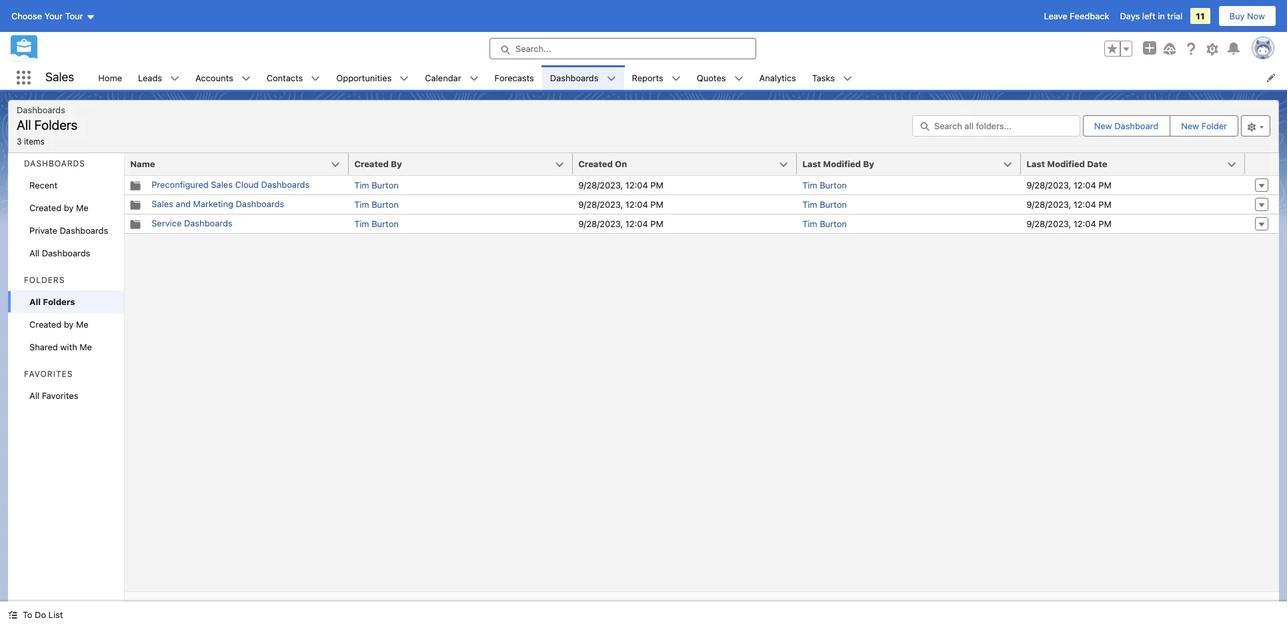 Task type: describe. For each thing, give the bounding box(es) containing it.
all dashboards
[[29, 248, 90, 259]]

name
[[130, 159, 155, 169]]

text default image inside to do list button
[[8, 611, 17, 620]]

days left in trial
[[1120, 11, 1183, 21]]

dashboards down marketing
[[184, 218, 232, 229]]

favorites inside all favorites link
[[42, 391, 78, 401]]

shared
[[29, 342, 58, 353]]

calendar
[[425, 72, 461, 83]]

cloud
[[235, 180, 259, 190]]

now
[[1247, 11, 1265, 21]]

contacts list item
[[259, 65, 328, 90]]

grid containing name
[[125, 153, 1279, 234]]

created by
[[354, 159, 402, 169]]

in
[[1158, 11, 1165, 21]]

analytics
[[759, 72, 796, 83]]

analytics link
[[751, 65, 804, 90]]

tasks
[[812, 72, 835, 83]]

dashboards inside dashboards all folders 3 items
[[17, 105, 65, 115]]

to do list
[[23, 610, 63, 621]]

do
[[35, 610, 46, 621]]

list containing home
[[90, 65, 1287, 90]]

quotes list item
[[689, 65, 751, 90]]

preconfigured sales cloud dashboards link
[[152, 180, 310, 190]]

new for new folder
[[1181, 121, 1199, 132]]

last modified by
[[802, 159, 874, 169]]

dashboards down cloud
[[236, 199, 284, 210]]

tour
[[65, 11, 83, 21]]

on
[[615, 159, 627, 169]]

date
[[1087, 159, 1107, 169]]

created inside button
[[354, 159, 389, 169]]

home link
[[90, 65, 130, 90]]

folder
[[1201, 121, 1227, 132]]

leave feedback link
[[1044, 11, 1109, 21]]

opportunities link
[[328, 65, 400, 90]]

me for dashboards
[[76, 203, 88, 213]]

all folders
[[29, 297, 75, 307]]

new folder button
[[1170, 116, 1238, 137]]

2 vertical spatial folders
[[43, 297, 75, 307]]

dashboards all folders 3 items
[[17, 105, 78, 146]]

sales and marketing dashboards
[[152, 199, 284, 210]]

3
[[17, 136, 22, 146]]

created by button
[[349, 153, 573, 175]]

2 horizontal spatial sales
[[211, 180, 233, 190]]

reports link
[[624, 65, 671, 90]]

2 by from the left
[[863, 159, 874, 169]]

items
[[24, 136, 44, 146]]

search...
[[515, 43, 551, 54]]

quotes
[[697, 72, 726, 83]]

and
[[176, 199, 191, 210]]

new for new dashboard
[[1094, 121, 1112, 132]]

quotes link
[[689, 65, 734, 90]]

reports list item
[[624, 65, 689, 90]]

text default image for contacts
[[311, 74, 320, 83]]

buy
[[1229, 11, 1245, 21]]

actions image
[[1245, 153, 1279, 175]]

new dashboard button
[[1083, 116, 1169, 136]]

private
[[29, 225, 57, 236]]

tasks link
[[804, 65, 843, 90]]

shared with me link
[[8, 336, 124, 359]]

leads link
[[130, 65, 170, 90]]

text default image for leads
[[170, 74, 179, 83]]

dashboards up all dashboards link
[[60, 225, 108, 236]]

0 vertical spatial favorites
[[24, 369, 73, 379]]

home
[[98, 72, 122, 83]]

trial
[[1167, 11, 1183, 21]]

all favorites
[[29, 391, 78, 401]]

created on button
[[573, 153, 797, 175]]

to do list button
[[0, 602, 71, 629]]

created by me link for dashboards
[[8, 197, 124, 219]]

service dashboards link
[[152, 218, 232, 229]]

all favorites link
[[8, 385, 124, 407]]

opportunities
[[336, 72, 392, 83]]

leads
[[138, 72, 162, 83]]

forecasts
[[495, 72, 534, 83]]

buy now button
[[1218, 5, 1276, 27]]

text default image for tasks
[[843, 74, 852, 83]]

search... button
[[489, 38, 756, 59]]

feedback
[[1070, 11, 1109, 21]]

name button
[[125, 153, 349, 175]]

dashboards inside list item
[[550, 72, 599, 83]]

1 vertical spatial folders
[[24, 275, 65, 285]]

days
[[1120, 11, 1140, 21]]

last for last modified by
[[802, 159, 821, 169]]

preconfigured sales cloud dashboards
[[152, 180, 310, 190]]

created by me link for with
[[8, 313, 124, 336]]

actions cell
[[1245, 153, 1279, 176]]

dashboards down the private dashboards link
[[42, 248, 90, 259]]

buy now
[[1229, 11, 1265, 21]]

last for last modified date
[[1026, 159, 1045, 169]]

created by cell
[[349, 153, 581, 176]]

created on
[[578, 159, 627, 169]]

leave feedback
[[1044, 11, 1109, 21]]

2 vertical spatial me
[[80, 342, 92, 353]]

last modified by button
[[797, 153, 1021, 175]]

text default image for reports
[[671, 74, 681, 83]]

new dashboard
[[1094, 121, 1158, 132]]

choose your tour
[[11, 11, 83, 21]]

modified for date
[[1047, 159, 1085, 169]]

private dashboards link
[[8, 219, 124, 242]]

sales for sales
[[45, 70, 74, 84]]



Task type: vqa. For each thing, say whether or not it's contained in the screenshot.
middle Me
yes



Task type: locate. For each thing, give the bounding box(es) containing it.
by up with
[[64, 319, 74, 330]]

text default image left to
[[8, 611, 17, 620]]

tim burton
[[354, 180, 399, 191], [802, 180, 847, 191], [354, 199, 399, 210], [802, 199, 847, 210], [354, 219, 399, 229], [802, 219, 847, 229]]

name cell
[[125, 153, 357, 176]]

favorites down shared with me
[[42, 391, 78, 401]]

all folders link
[[8, 291, 124, 313]]

text default image right quotes
[[734, 74, 743, 83]]

modified inside last modified by button
[[823, 159, 861, 169]]

11
[[1196, 11, 1205, 21]]

dashboards
[[550, 72, 599, 83], [17, 105, 65, 115], [24, 159, 85, 169], [261, 180, 310, 190], [236, 199, 284, 210], [184, 218, 232, 229], [60, 225, 108, 236], [42, 248, 90, 259]]

text default image inside calendar 'list item'
[[469, 74, 479, 83]]

left
[[1142, 11, 1155, 21]]

folders up items
[[34, 117, 78, 133]]

dashboards down search... on the top left of the page
[[550, 72, 599, 83]]

text default image for opportunities
[[400, 74, 409, 83]]

9/28/2023, 12:04 pm
[[578, 180, 663, 191], [1026, 180, 1112, 191], [578, 199, 663, 210], [1026, 199, 1112, 210], [578, 219, 663, 229], [1026, 219, 1112, 229]]

sales for sales and marketing dashboards
[[152, 199, 173, 210]]

dashboards link
[[542, 65, 607, 90]]

service dashboards
[[152, 218, 232, 229]]

created by me link
[[8, 197, 124, 219], [8, 313, 124, 336]]

last modified date cell
[[1021, 153, 1253, 176]]

me up with
[[76, 319, 88, 330]]

0 vertical spatial by
[[64, 203, 74, 213]]

1 by from the top
[[64, 203, 74, 213]]

last modified date
[[1026, 159, 1107, 169]]

pm
[[650, 180, 663, 191], [1099, 180, 1112, 191], [650, 199, 663, 210], [1099, 199, 1112, 210], [650, 219, 663, 229], [1099, 219, 1112, 229]]

0 horizontal spatial by
[[391, 159, 402, 169]]

0 vertical spatial created by me link
[[8, 197, 124, 219]]

all up shared
[[29, 297, 41, 307]]

text default image inside leads list item
[[170, 74, 179, 83]]

with
[[60, 342, 77, 353]]

all for all favorites
[[29, 391, 39, 401]]

0 horizontal spatial new
[[1094, 121, 1112, 132]]

by for dashboards
[[64, 203, 74, 213]]

marketing
[[193, 199, 233, 210]]

0 horizontal spatial sales
[[45, 70, 74, 84]]

created inside button
[[578, 159, 613, 169]]

last inside button
[[802, 159, 821, 169]]

created on cell
[[573, 153, 805, 176]]

text default image inside 'quotes' list item
[[734, 74, 743, 83]]

me right with
[[80, 342, 92, 353]]

me for with
[[76, 319, 88, 330]]

1 vertical spatial by
[[64, 319, 74, 330]]

created by me down recent link
[[29, 203, 88, 213]]

choose your tour button
[[11, 5, 96, 27]]

text default image
[[170, 74, 179, 83], [241, 74, 251, 83], [311, 74, 320, 83], [400, 74, 409, 83], [469, 74, 479, 83], [607, 74, 616, 83], [671, 74, 681, 83], [843, 74, 852, 83], [130, 181, 141, 191], [130, 200, 141, 211], [130, 219, 141, 230]]

calendar link
[[417, 65, 469, 90]]

all dashboards link
[[8, 242, 124, 265]]

1 vertical spatial text default image
[[8, 611, 17, 620]]

all up 3 on the left top of the page
[[17, 117, 31, 133]]

1 horizontal spatial modified
[[1047, 159, 1085, 169]]

0 vertical spatial sales
[[45, 70, 74, 84]]

opportunities list item
[[328, 65, 417, 90]]

0 vertical spatial text default image
[[734, 74, 743, 83]]

1 vertical spatial created by me link
[[8, 313, 124, 336]]

0 vertical spatial me
[[76, 203, 88, 213]]

folders
[[34, 117, 78, 133], [24, 275, 65, 285], [43, 297, 75, 307]]

new inside button
[[1094, 121, 1112, 132]]

1 created by me link from the top
[[8, 197, 124, 219]]

grid
[[125, 153, 1279, 234]]

text default image
[[734, 74, 743, 83], [8, 611, 17, 620]]

last
[[802, 159, 821, 169], [1026, 159, 1045, 169]]

accounts link
[[187, 65, 241, 90]]

choose
[[11, 11, 42, 21]]

0 horizontal spatial last
[[802, 159, 821, 169]]

tim burton link
[[354, 180, 399, 191], [802, 180, 847, 191], [354, 199, 399, 210], [802, 199, 847, 210], [354, 219, 399, 229], [802, 219, 847, 229]]

burton
[[372, 180, 399, 191], [820, 180, 847, 191], [372, 199, 399, 210], [820, 199, 847, 210], [372, 219, 399, 229], [820, 219, 847, 229]]

recent link
[[8, 174, 124, 197]]

to
[[23, 610, 32, 621]]

list
[[90, 65, 1287, 90]]

last modified date button
[[1021, 153, 1245, 175]]

your
[[44, 11, 63, 21]]

created by me up shared with me
[[29, 319, 88, 330]]

folders inside dashboards all folders 3 items
[[34, 117, 78, 133]]

all down private
[[29, 248, 39, 259]]

last inside button
[[1026, 159, 1045, 169]]

1 modified from the left
[[823, 159, 861, 169]]

leads list item
[[130, 65, 187, 90]]

1 last from the left
[[802, 159, 821, 169]]

reports
[[632, 72, 663, 83]]

group
[[1104, 41, 1132, 57]]

1 new from the left
[[1094, 121, 1112, 132]]

service
[[152, 218, 182, 229]]

text default image inside opportunities list item
[[400, 74, 409, 83]]

dashboards right cloud
[[261, 180, 310, 190]]

dashboards up items
[[17, 105, 65, 115]]

by
[[391, 159, 402, 169], [863, 159, 874, 169]]

contacts
[[267, 72, 303, 83]]

tim
[[354, 180, 369, 191], [802, 180, 817, 191], [354, 199, 369, 210], [802, 199, 817, 210], [354, 219, 369, 229], [802, 219, 817, 229]]

1 horizontal spatial new
[[1181, 121, 1199, 132]]

0 horizontal spatial text default image
[[8, 611, 17, 620]]

created by me for with
[[29, 319, 88, 330]]

folders up all folders
[[24, 275, 65, 285]]

new left the folder
[[1181, 121, 1199, 132]]

2 created by me from the top
[[29, 319, 88, 330]]

new folder
[[1181, 121, 1227, 132]]

1 vertical spatial me
[[76, 319, 88, 330]]

1 by from the left
[[391, 159, 402, 169]]

1 vertical spatial created by me
[[29, 319, 88, 330]]

tasks list item
[[804, 65, 860, 90]]

me
[[76, 203, 88, 213], [76, 319, 88, 330], [80, 342, 92, 353]]

2 vertical spatial sales
[[152, 199, 173, 210]]

shared with me
[[29, 342, 92, 353]]

sales up service at top left
[[152, 199, 173, 210]]

new left dashboard
[[1094, 121, 1112, 132]]

sales up 'sales and marketing dashboards'
[[211, 180, 233, 190]]

1 vertical spatial sales
[[211, 180, 233, 190]]

2 new from the left
[[1181, 121, 1199, 132]]

1 created by me from the top
[[29, 203, 88, 213]]

last modified by cell
[[797, 153, 1029, 176]]

9/28/2023,
[[578, 180, 623, 191], [1026, 180, 1071, 191], [578, 199, 623, 210], [1026, 199, 1071, 210], [578, 219, 623, 229], [1026, 219, 1071, 229]]

text default image for dashboards
[[607, 74, 616, 83]]

dashboards list item
[[542, 65, 624, 90]]

text default image inside 'tasks' list item
[[843, 74, 852, 83]]

modified for by
[[823, 159, 861, 169]]

contacts link
[[259, 65, 311, 90]]

modified inside last modified date button
[[1047, 159, 1085, 169]]

forecasts link
[[487, 65, 542, 90]]

created by me for dashboards
[[29, 203, 88, 213]]

text default image inside accounts list item
[[241, 74, 251, 83]]

all for all folders
[[29, 297, 41, 307]]

by up private dashboards
[[64, 203, 74, 213]]

new
[[1094, 121, 1112, 132], [1181, 121, 1199, 132]]

all down shared
[[29, 391, 39, 401]]

text default image for accounts
[[241, 74, 251, 83]]

by for with
[[64, 319, 74, 330]]

sales and marketing dashboards link
[[152, 199, 284, 210]]

recent
[[29, 180, 58, 191]]

created by me link up with
[[8, 313, 124, 336]]

created by me link up private dashboards
[[8, 197, 124, 219]]

2 created by me link from the top
[[8, 313, 124, 336]]

1 horizontal spatial sales
[[152, 199, 173, 210]]

leave
[[1044, 11, 1067, 21]]

calendar list item
[[417, 65, 487, 90]]

dashboards up recent
[[24, 159, 85, 169]]

2 modified from the left
[[1047, 159, 1085, 169]]

2 by from the top
[[64, 319, 74, 330]]

private dashboards
[[29, 225, 108, 236]]

all inside dashboards all folders 3 items
[[17, 117, 31, 133]]

1 vertical spatial favorites
[[42, 391, 78, 401]]

favorites
[[24, 369, 73, 379], [42, 391, 78, 401]]

2 last from the left
[[1026, 159, 1045, 169]]

favorites up all favorites
[[24, 369, 73, 379]]

0 vertical spatial folders
[[34, 117, 78, 133]]

1 horizontal spatial text default image
[[734, 74, 743, 83]]

new inside button
[[1181, 121, 1199, 132]]

0 vertical spatial created by me
[[29, 203, 88, 213]]

sales
[[45, 70, 74, 84], [211, 180, 233, 190], [152, 199, 173, 210]]

accounts list item
[[187, 65, 259, 90]]

by
[[64, 203, 74, 213], [64, 319, 74, 330]]

me up private dashboards
[[76, 203, 88, 213]]

list
[[48, 610, 63, 621]]

dashboard
[[1114, 121, 1158, 132]]

created
[[354, 159, 389, 169], [578, 159, 613, 169], [29, 203, 61, 213], [29, 319, 61, 330]]

Search all folders... text field
[[912, 116, 1080, 137]]

all
[[17, 117, 31, 133], [29, 248, 39, 259], [29, 297, 41, 307], [29, 391, 39, 401]]

sales up dashboards all folders 3 items
[[45, 70, 74, 84]]

text default image inside the contacts list item
[[311, 74, 320, 83]]

text default image inside dashboards list item
[[607, 74, 616, 83]]

12:04
[[625, 180, 648, 191], [1074, 180, 1096, 191], [625, 199, 648, 210], [1074, 199, 1096, 210], [625, 219, 648, 229], [1074, 219, 1096, 229]]

all for all dashboards
[[29, 248, 39, 259]]

text default image inside the reports list item
[[671, 74, 681, 83]]

folders up shared with me
[[43, 297, 75, 307]]

1 horizontal spatial by
[[863, 159, 874, 169]]

0 horizontal spatial modified
[[823, 159, 861, 169]]

accounts
[[195, 72, 233, 83]]

text default image for calendar
[[469, 74, 479, 83]]

preconfigured
[[152, 180, 209, 190]]

1 horizontal spatial last
[[1026, 159, 1045, 169]]



